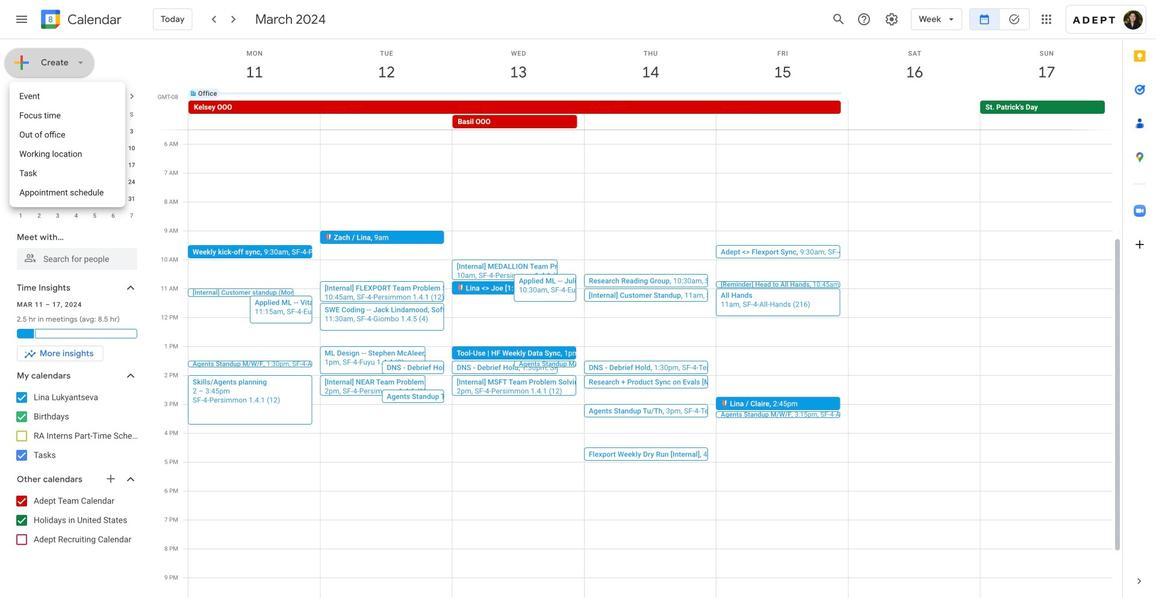Task type: describe. For each thing, give the bounding box(es) containing it.
6 element
[[50, 141, 65, 155]]

add other calendars image
[[105, 473, 117, 485]]

settings menu image
[[885, 12, 900, 27]]

14 element
[[69, 158, 83, 172]]

april 2 element
[[32, 208, 46, 223]]

march 2024 grid
[[11, 106, 141, 224]]

february 28 element
[[50, 124, 65, 139]]

4 element
[[13, 141, 28, 155]]

3 element
[[125, 124, 139, 139]]

february 27 element
[[32, 124, 46, 139]]

april 1 element
[[13, 208, 28, 223]]

22 element
[[87, 175, 102, 189]]

29 element
[[87, 192, 102, 206]]

13 element
[[50, 158, 65, 172]]

18 element
[[13, 175, 28, 189]]

5 element
[[32, 141, 46, 155]]

27 element
[[50, 192, 65, 206]]



Task type: vqa. For each thing, say whether or not it's contained in the screenshot.
April 1 element
yes



Task type: locate. For each thing, give the bounding box(es) containing it.
heading inside calendar element
[[65, 12, 122, 27]]

21 element
[[69, 175, 83, 189]]

main drawer image
[[14, 12, 29, 27]]

row
[[183, 79, 1123, 108], [183, 101, 1123, 130], [11, 106, 141, 123], [11, 123, 141, 140], [11, 140, 141, 157], [11, 157, 141, 174], [11, 174, 141, 190], [11, 190, 141, 207], [11, 207, 141, 224]]

7 element
[[69, 141, 83, 155]]

calendar element
[[39, 7, 122, 34]]

24 element
[[125, 175, 139, 189]]

april 5 element
[[87, 208, 102, 223]]

Search for people to meet text field
[[24, 248, 130, 270]]

20 element
[[50, 175, 65, 189]]

cell
[[321, 101, 453, 130], [585, 101, 717, 130], [717, 101, 849, 130], [849, 101, 981, 130], [48, 157, 67, 174], [104, 174, 122, 190], [104, 190, 122, 207]]

10 element
[[125, 141, 139, 155]]

26 element
[[32, 192, 46, 206]]

row group
[[11, 123, 141, 224]]

grid
[[154, 39, 1123, 598]]

april 3 element
[[50, 208, 65, 223]]

my calendars list
[[2, 388, 149, 465]]

february 26 element
[[13, 124, 28, 139]]

25 element
[[13, 192, 28, 206]]

april 7 element
[[125, 208, 139, 223]]

19 element
[[32, 175, 46, 189]]

other calendars list
[[2, 492, 149, 550]]

12 element
[[32, 158, 46, 172]]

28 element
[[69, 192, 83, 206]]

17 element
[[125, 158, 139, 172]]

31 element
[[125, 192, 139, 206]]

april 4 element
[[69, 208, 83, 223]]

heading
[[65, 12, 122, 27]]

april 6 element
[[106, 208, 120, 223]]

tab list
[[1124, 39, 1157, 565]]

11 element
[[13, 158, 28, 172]]

None search field
[[0, 227, 149, 270]]



